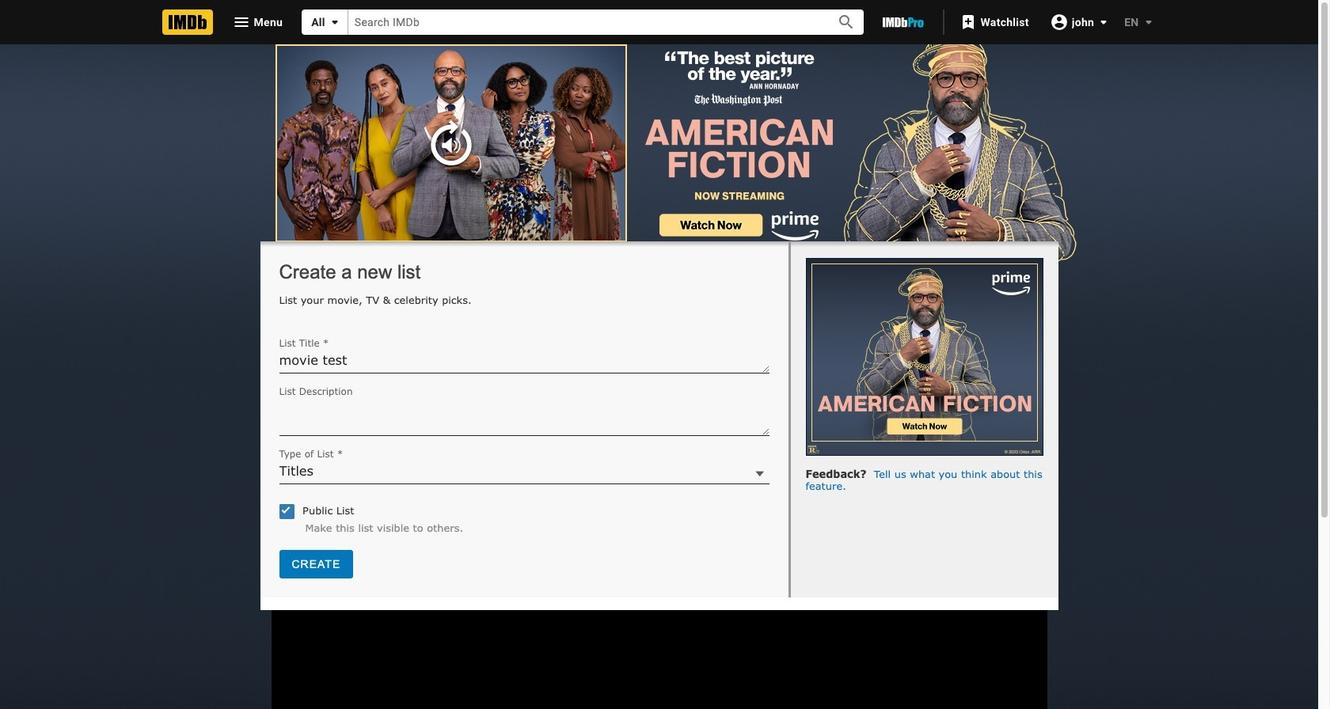 Task type: describe. For each thing, give the bounding box(es) containing it.
home image
[[162, 10, 213, 35]]

Search IMDb text field
[[348, 10, 819, 35]]



Task type: locate. For each thing, give the bounding box(es) containing it.
1 horizontal spatial arrow drop down image
[[1095, 12, 1114, 31]]

submit search image
[[837, 13, 856, 32]]

menu image
[[232, 13, 251, 32]]

arrow drop down image
[[1139, 13, 1158, 32]]

None text field
[[279, 353, 769, 374]]

None search field
[[302, 10, 864, 35]]

None field
[[348, 10, 819, 35]]

watchlist image
[[959, 13, 978, 32]]

None checkbox
[[279, 505, 289, 515]]

None text field
[[279, 401, 769, 437]]

0 horizontal spatial arrow drop down image
[[325, 13, 344, 32]]

arrow drop down image
[[1095, 12, 1114, 31], [325, 13, 344, 32]]

account circle image
[[1050, 12, 1069, 31]]



Task type: vqa. For each thing, say whether or not it's contained in the screenshot.
TITLES
no



